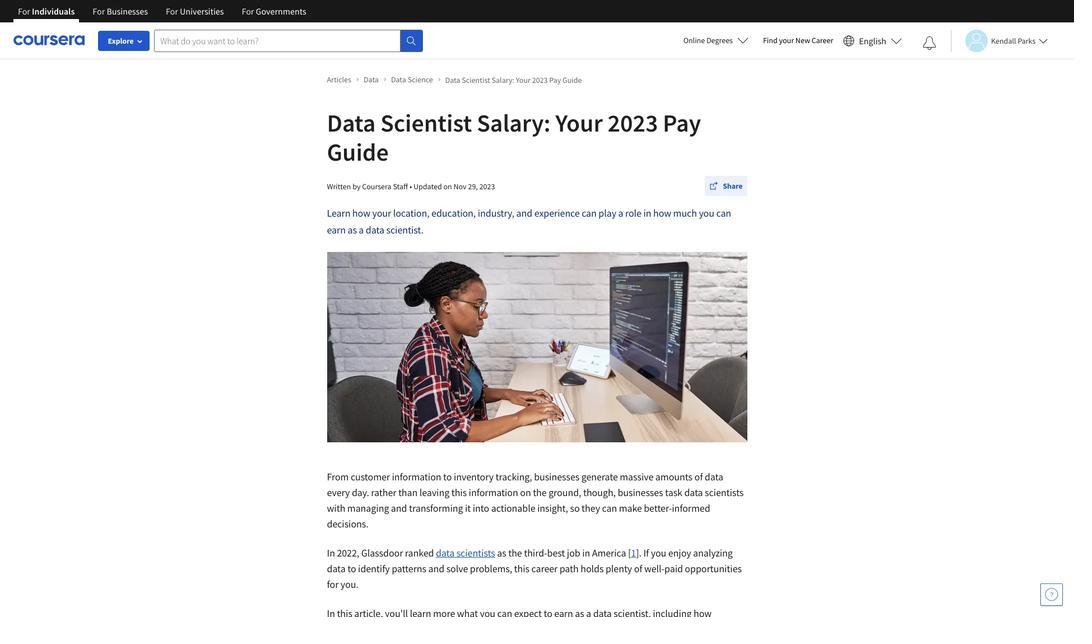 Task type: locate. For each thing, give the bounding box(es) containing it.
a
[[618, 207, 623, 220], [359, 224, 364, 237]]

1 vertical spatial as
[[497, 547, 506, 560]]

can left play
[[582, 207, 597, 220]]

2 vertical spatial and
[[428, 563, 444, 576]]

3 for from the left
[[166, 6, 178, 17]]

scientist right science
[[462, 75, 490, 85]]

data
[[364, 75, 379, 85], [391, 75, 406, 85], [445, 75, 460, 85], [327, 108, 376, 138]]

universities
[[180, 6, 224, 17]]

this
[[452, 486, 467, 499], [514, 563, 530, 576]]

on down tracking, at the bottom left of the page
[[520, 486, 531, 499]]

show notifications image
[[923, 36, 936, 50]]

data scientist salary: your 2023 pay guide
[[445, 75, 582, 85], [327, 108, 701, 168]]

1 vertical spatial information
[[469, 486, 518, 499]]

better-
[[644, 502, 672, 515]]

information up than
[[392, 471, 441, 484]]

your right find
[[779, 35, 794, 45]]

the left third-
[[508, 547, 522, 560]]

you inside learn how your location, education, industry, and experience can play a role in how much you can earn as a data scientist.
[[699, 207, 715, 220]]

2 horizontal spatial 2023
[[608, 108, 658, 138]]

0 vertical spatial 2023
[[532, 75, 548, 85]]

science
[[408, 75, 433, 85]]

degrees
[[707, 35, 733, 45]]

data inside the ]. if you enjoy analyzing data to identify patterns and solve problems, this career path holds plenty of well-paid opportunities for you.
[[327, 563, 346, 576]]

1 vertical spatial on
[[520, 486, 531, 499]]

1 horizontal spatial and
[[428, 563, 444, 576]]

1 vertical spatial businesses
[[618, 486, 663, 499]]

for for individuals
[[18, 6, 30, 17]]

0 horizontal spatial businesses
[[534, 471, 580, 484]]

for for businesses
[[93, 6, 105, 17]]

can
[[582, 207, 597, 220], [716, 207, 731, 220], [602, 502, 617, 515]]

analyzing
[[693, 547, 733, 560]]

0 vertical spatial information
[[392, 471, 441, 484]]

1 horizontal spatial can
[[602, 502, 617, 515]]

and down than
[[391, 502, 407, 515]]

you right much
[[699, 207, 715, 220]]

0 vertical spatial pay
[[549, 75, 561, 85]]

salary:
[[492, 75, 514, 85], [477, 108, 551, 138]]

1 horizontal spatial your
[[779, 35, 794, 45]]

1 how from the left
[[352, 207, 370, 220]]

0 horizontal spatial can
[[582, 207, 597, 220]]

learn how your location, education, industry, and experience can play a role in how much you can earn as a data scientist.
[[327, 207, 731, 237]]

and right industry,
[[516, 207, 533, 220]]

path
[[560, 563, 579, 576]]

2 for from the left
[[93, 6, 105, 17]]

this inside the from customer information to inventory tracking, businesses generate massive amounts of data every day. rather than leaving this information on the ground, though, businesses task data scientists with managing and transforming it into actionable insight, so they can make better-informed decisions.
[[452, 486, 467, 499]]

0 vertical spatial your
[[779, 35, 794, 45]]

so
[[570, 502, 580, 515]]

to up leaving in the left bottom of the page
[[443, 471, 452, 484]]

1 vertical spatial to
[[348, 563, 356, 576]]

1 horizontal spatial scientists
[[705, 486, 744, 499]]

businesses down the massive
[[618, 486, 663, 499]]

to
[[443, 471, 452, 484], [348, 563, 356, 576]]

1 vertical spatial scientist
[[381, 108, 472, 138]]

for for governments
[[242, 6, 254, 17]]

for left 'governments'
[[242, 6, 254, 17]]

1 horizontal spatial to
[[443, 471, 452, 484]]

0 vertical spatial your
[[516, 75, 531, 85]]

a right earn
[[359, 224, 364, 237]]

scientists
[[705, 486, 744, 499], [457, 547, 495, 560]]

for left individuals
[[18, 6, 30, 17]]

1 vertical spatial a
[[359, 224, 364, 237]]

2023
[[532, 75, 548, 85], [608, 108, 658, 138], [480, 181, 495, 191]]

this down third-
[[514, 563, 530, 576]]

1 horizontal spatial this
[[514, 563, 530, 576]]

0 vertical spatial scientist
[[462, 75, 490, 85]]

1 vertical spatial guide
[[327, 137, 389, 168]]

how
[[352, 207, 370, 220], [653, 207, 671, 220]]

the up insight,
[[533, 486, 547, 499]]

4 for from the left
[[242, 6, 254, 17]]

scientists up informed
[[705, 486, 744, 499]]

find your new career link
[[758, 34, 839, 48]]

from
[[327, 471, 349, 484]]

if
[[644, 547, 649, 560]]

0 horizontal spatial as
[[348, 224, 357, 237]]

0 horizontal spatial you
[[651, 547, 666, 560]]

to up you.
[[348, 563, 356, 576]]

2 vertical spatial 2023
[[480, 181, 495, 191]]

1 vertical spatial your
[[556, 108, 603, 138]]

in
[[644, 207, 651, 220], [582, 547, 590, 560]]

play
[[599, 207, 616, 220]]

of right amounts
[[695, 471, 703, 484]]

can down though,
[[602, 502, 617, 515]]

online degrees button
[[675, 28, 758, 53]]

0 vertical spatial and
[[516, 207, 533, 220]]

]. if you enjoy analyzing data to identify patterns and solve problems, this career path holds plenty of well-paid opportunities for you.
[[327, 547, 742, 591]]

1 horizontal spatial in
[[644, 207, 651, 220]]

0 horizontal spatial on
[[444, 181, 452, 191]]

1 horizontal spatial on
[[520, 486, 531, 499]]

for
[[327, 578, 339, 591]]

best
[[547, 547, 565, 560]]

0 horizontal spatial to
[[348, 563, 356, 576]]

the
[[533, 486, 547, 499], [508, 547, 522, 560]]

the inside the from customer information to inventory tracking, businesses generate massive amounts of data every day. rather than leaving this information on the ground, though, businesses task data scientists with managing and transforming it into actionable insight, so they can make better-informed decisions.
[[533, 486, 547, 499]]

0 horizontal spatial pay
[[549, 75, 561, 85]]

1 horizontal spatial 2023
[[532, 75, 548, 85]]

industry,
[[478, 207, 515, 220]]

of
[[695, 471, 703, 484], [634, 563, 643, 576]]

1 horizontal spatial pay
[[663, 108, 701, 138]]

you
[[699, 207, 715, 220], [651, 547, 666, 560]]

scientists inside the from customer information to inventory tracking, businesses generate massive amounts of data every day. rather than leaving this information on the ground, though, businesses task data scientists with managing and transforming it into actionable insight, so they can make better-informed decisions.
[[705, 486, 744, 499]]

managing
[[347, 502, 389, 515]]

on inside the from customer information to inventory tracking, businesses generate massive amounts of data every day. rather than leaving this information on the ground, though, businesses task data scientists with managing and transforming it into actionable insight, so they can make better-informed decisions.
[[520, 486, 531, 499]]

1 vertical spatial 2023
[[608, 108, 658, 138]]

1 horizontal spatial your
[[556, 108, 603, 138]]

1 horizontal spatial of
[[695, 471, 703, 484]]

written by coursera staff • updated on nov 29, 2023
[[327, 181, 495, 191]]

1 vertical spatial pay
[[663, 108, 701, 138]]

1 horizontal spatial as
[[497, 547, 506, 560]]

0 vertical spatial salary:
[[492, 75, 514, 85]]

businesses
[[534, 471, 580, 484], [618, 486, 663, 499]]

0 vertical spatial as
[[348, 224, 357, 237]]

your down coursera
[[372, 207, 391, 220]]

data
[[366, 224, 384, 237], [705, 471, 724, 484], [684, 486, 703, 499], [436, 547, 455, 560], [327, 563, 346, 576]]

and
[[516, 207, 533, 220], [391, 502, 407, 515], [428, 563, 444, 576]]

businesses up ground,
[[534, 471, 580, 484]]

1 horizontal spatial how
[[653, 207, 671, 220]]

this inside the ]. if you enjoy analyzing data to identify patterns and solve problems, this career path holds plenty of well-paid opportunities for you.
[[514, 563, 530, 576]]

in right the role
[[644, 207, 651, 220]]

0 horizontal spatial the
[[508, 547, 522, 560]]

1 vertical spatial and
[[391, 502, 407, 515]]

1 vertical spatial of
[[634, 563, 643, 576]]

amounts
[[656, 471, 693, 484]]

0 horizontal spatial of
[[634, 563, 643, 576]]

1 vertical spatial data scientist salary: your 2023 pay guide
[[327, 108, 701, 168]]

0 vertical spatial of
[[695, 471, 703, 484]]

guide
[[563, 75, 582, 85], [327, 137, 389, 168]]

scientists up the problems,
[[457, 547, 495, 560]]

0 horizontal spatial and
[[391, 502, 407, 515]]

for for universities
[[166, 6, 178, 17]]

information up into on the bottom left of page
[[469, 486, 518, 499]]

as right earn
[[348, 224, 357, 237]]

0 horizontal spatial scientists
[[457, 547, 495, 560]]

for universities
[[166, 6, 224, 17]]

1 horizontal spatial you
[[699, 207, 715, 220]]

data right articles "link"
[[364, 75, 379, 85]]

1 vertical spatial you
[[651, 547, 666, 560]]

your inside learn how your location, education, industry, and experience can play a role in how much you can earn as a data scientist.
[[372, 207, 391, 220]]

you right if
[[651, 547, 666, 560]]

0 horizontal spatial how
[[352, 207, 370, 220]]

career
[[812, 35, 834, 45]]

0 horizontal spatial your
[[372, 207, 391, 220]]

0 horizontal spatial this
[[452, 486, 467, 499]]

for left universities at the left
[[166, 6, 178, 17]]

coursera image
[[13, 32, 85, 49]]

breadcrumbs navigation
[[325, 71, 750, 88]]

0 vertical spatial the
[[533, 486, 547, 499]]

data down articles "link"
[[327, 108, 376, 138]]

customer
[[351, 471, 390, 484]]

0 vertical spatial scientists
[[705, 486, 744, 499]]

generate
[[582, 471, 618, 484]]

experience
[[534, 207, 580, 220]]

2 horizontal spatial and
[[516, 207, 533, 220]]

0 horizontal spatial guide
[[327, 137, 389, 168]]

0 vertical spatial to
[[443, 471, 452, 484]]

how left much
[[653, 207, 671, 220]]

insight,
[[537, 502, 568, 515]]

0 horizontal spatial your
[[516, 75, 531, 85]]

in right job
[[582, 547, 590, 560]]

1 vertical spatial your
[[372, 207, 391, 220]]

data science
[[391, 75, 433, 85]]

on left "nov"
[[444, 181, 452, 191]]

0 vertical spatial data scientist salary: your 2023 pay guide
[[445, 75, 582, 85]]

0 vertical spatial a
[[618, 207, 623, 220]]

education,
[[432, 207, 476, 220]]

share button
[[705, 176, 747, 196], [705, 176, 747, 196]]

1 vertical spatial scientists
[[457, 547, 495, 560]]

how right learn
[[352, 207, 370, 220]]

0 vertical spatial you
[[699, 207, 715, 220]]

1 for from the left
[[18, 6, 30, 17]]

can down share
[[716, 207, 731, 220]]

0 horizontal spatial information
[[392, 471, 441, 484]]

career
[[532, 563, 558, 576]]

identify
[[358, 563, 390, 576]]

this up it
[[452, 486, 467, 499]]

data left science
[[391, 75, 406, 85]]

0 vertical spatial in
[[644, 207, 651, 220]]

of down ].
[[634, 563, 643, 576]]

leaving
[[420, 486, 450, 499]]

and left solve
[[428, 563, 444, 576]]

[featured image] a person in a plaid shirt sits at a computer and writes code. image
[[327, 252, 747, 443]]

coursera
[[362, 181, 392, 191]]

third-
[[524, 547, 547, 560]]

1 vertical spatial this
[[514, 563, 530, 576]]

and inside the from customer information to inventory tracking, businesses generate massive amounts of data every day. rather than leaving this information on the ground, though, businesses task data scientists with managing and transforming it into actionable insight, so they can make better-informed decisions.
[[391, 502, 407, 515]]

and inside learn how your location, education, industry, and experience can play a role in how much you can earn as a data scientist.
[[516, 207, 533, 220]]

2022,
[[337, 547, 359, 560]]

].
[[636, 547, 642, 560]]

solve
[[446, 563, 468, 576]]

scientist down science
[[381, 108, 472, 138]]

What do you want to learn? text field
[[154, 29, 401, 52]]

a left the role
[[618, 207, 623, 220]]

0 vertical spatial guide
[[563, 75, 582, 85]]

as up the problems,
[[497, 547, 506, 560]]

online degrees
[[684, 35, 733, 45]]

in inside learn how your location, education, industry, and experience can play a role in how much you can earn as a data scientist.
[[644, 207, 651, 220]]

None search field
[[154, 29, 423, 52]]

to inside the from customer information to inventory tracking, businesses generate massive amounts of data every day. rather than leaving this information on the ground, though, businesses task data scientists with managing and transforming it into actionable insight, so they can make better-informed decisions.
[[443, 471, 452, 484]]

1 horizontal spatial the
[[533, 486, 547, 499]]

0 vertical spatial this
[[452, 486, 467, 499]]

massive
[[620, 471, 654, 484]]

29,
[[468, 181, 478, 191]]

for left businesses
[[93, 6, 105, 17]]

data inside "link"
[[364, 75, 379, 85]]

for
[[18, 6, 30, 17], [93, 6, 105, 17], [166, 6, 178, 17], [242, 6, 254, 17]]

1 horizontal spatial guide
[[563, 75, 582, 85]]

0 horizontal spatial in
[[582, 547, 590, 560]]



Task type: vqa. For each thing, say whether or not it's contained in the screenshot.
Dartmouth to the top
no



Task type: describe. For each thing, give the bounding box(es) containing it.
job
[[567, 547, 580, 560]]

data right science
[[445, 75, 460, 85]]

individuals
[[32, 6, 75, 17]]

and inside the ]. if you enjoy analyzing data to identify patterns and solve problems, this career path holds plenty of well-paid opportunities for you.
[[428, 563, 444, 576]]

online
[[684, 35, 705, 45]]

decisions.
[[327, 518, 369, 531]]

plenty
[[606, 563, 632, 576]]

new
[[796, 35, 810, 45]]

1 horizontal spatial businesses
[[618, 486, 663, 499]]

role
[[625, 207, 642, 220]]

as inside learn how your location, education, industry, and experience can play a role in how much you can earn as a data scientist.
[[348, 224, 357, 237]]

enjoy
[[668, 547, 691, 560]]

tracking,
[[496, 471, 532, 484]]

earn
[[327, 224, 346, 237]]

guide inside the breadcrumbs navigation
[[563, 75, 582, 85]]

parks
[[1018, 36, 1036, 46]]

from customer information to inventory tracking, businesses generate massive amounts of data every day. rather than leaving this information on the ground, though, businesses task data scientists with managing and transforming it into actionable insight, so they can make better-informed decisions.
[[327, 471, 744, 531]]

glassdoor
[[361, 547, 403, 560]]

articles link
[[327, 74, 359, 86]]

than
[[398, 486, 418, 499]]

task
[[665, 486, 683, 499]]

explore button
[[98, 31, 150, 51]]

1
[[631, 547, 636, 560]]

1 horizontal spatial a
[[618, 207, 623, 220]]

businesses
[[107, 6, 148, 17]]

governments
[[256, 6, 306, 17]]

2 how from the left
[[653, 207, 671, 220]]

every
[[327, 486, 350, 499]]

scientist.
[[386, 224, 424, 237]]

by
[[353, 181, 361, 191]]

english
[[859, 35, 887, 46]]

ground,
[[549, 486, 581, 499]]

0 vertical spatial on
[[444, 181, 452, 191]]

data scientist salary: your 2023 pay guide inside the breadcrumbs navigation
[[445, 75, 582, 85]]

nov
[[454, 181, 467, 191]]

of inside the from customer information to inventory tracking, businesses generate massive amounts of data every day. rather than leaving this information on the ground, though, businesses task data scientists with managing and transforming it into actionable insight, so they can make better-informed decisions.
[[695, 471, 703, 484]]

actionable
[[491, 502, 535, 515]]

find
[[763, 35, 778, 45]]

explore
[[108, 36, 134, 46]]

1 vertical spatial salary:
[[477, 108, 551, 138]]

your inside the breadcrumbs navigation
[[516, 75, 531, 85]]

salary: inside the breadcrumbs navigation
[[492, 75, 514, 85]]

share
[[723, 181, 743, 191]]

kendall parks
[[991, 36, 1036, 46]]

0 horizontal spatial 2023
[[480, 181, 495, 191]]

into
[[473, 502, 489, 515]]

informed
[[672, 502, 710, 515]]

data inside learn how your location, education, industry, and experience can play a role in how much you can earn as a data scientist.
[[366, 224, 384, 237]]

they
[[582, 502, 600, 515]]

for individuals
[[18, 6, 75, 17]]

holds
[[581, 563, 604, 576]]

make
[[619, 502, 642, 515]]

banner navigation
[[9, 0, 315, 22]]

staff
[[393, 181, 408, 191]]

kendall
[[991, 36, 1016, 46]]

well-
[[644, 563, 665, 576]]

problems,
[[470, 563, 512, 576]]

pay inside the breadcrumbs navigation
[[549, 75, 561, 85]]

data scientists link
[[436, 547, 495, 560]]

to inside the ]. if you enjoy analyzing data to identify patterns and solve problems, this career path holds plenty of well-paid opportunities for you.
[[348, 563, 356, 576]]

with
[[327, 502, 345, 515]]

1 vertical spatial the
[[508, 547, 522, 560]]

1 vertical spatial in
[[582, 547, 590, 560]]

it
[[465, 502, 471, 515]]

you.
[[341, 578, 359, 591]]

data link
[[364, 74, 387, 86]]

patterns
[[392, 563, 427, 576]]

of inside the ]. if you enjoy analyzing data to identify patterns and solve problems, this career path holds plenty of well-paid opportunities for you.
[[634, 563, 643, 576]]

location,
[[393, 207, 430, 220]]

can inside the from customer information to inventory tracking, businesses generate massive amounts of data every day. rather than leaving this information on the ground, though, businesses task data scientists with managing and transforming it into actionable insight, so they can make better-informed decisions.
[[602, 502, 617, 515]]

ranked
[[405, 547, 434, 560]]

•
[[410, 181, 412, 191]]

0 horizontal spatial a
[[359, 224, 364, 237]]

0 vertical spatial businesses
[[534, 471, 580, 484]]

english button
[[839, 22, 907, 59]]

transforming
[[409, 502, 463, 515]]

written
[[327, 181, 351, 191]]

[
[[628, 547, 631, 560]]

america
[[592, 547, 626, 560]]

in 2022, glassdoor ranked data scientists as the third-best job in america [ 1
[[327, 547, 636, 560]]

much
[[673, 207, 697, 220]]

updated
[[414, 181, 442, 191]]

inventory
[[454, 471, 494, 484]]

day.
[[352, 486, 369, 499]]

2 horizontal spatial can
[[716, 207, 731, 220]]

2023 inside the breadcrumbs navigation
[[532, 75, 548, 85]]

though,
[[583, 486, 616, 499]]

opportunities
[[685, 563, 742, 576]]

help center image
[[1045, 588, 1059, 602]]

data science link
[[391, 74, 441, 86]]

for businesses
[[93, 6, 148, 17]]

find your new career
[[763, 35, 834, 45]]

you inside the ]. if you enjoy analyzing data to identify patterns and solve problems, this career path holds plenty of well-paid opportunities for you.
[[651, 547, 666, 560]]

for governments
[[242, 6, 306, 17]]

rather
[[371, 486, 396, 499]]

1 horizontal spatial information
[[469, 486, 518, 499]]

paid
[[665, 563, 683, 576]]

kendall parks button
[[951, 29, 1048, 52]]

scientist inside the breadcrumbs navigation
[[462, 75, 490, 85]]



